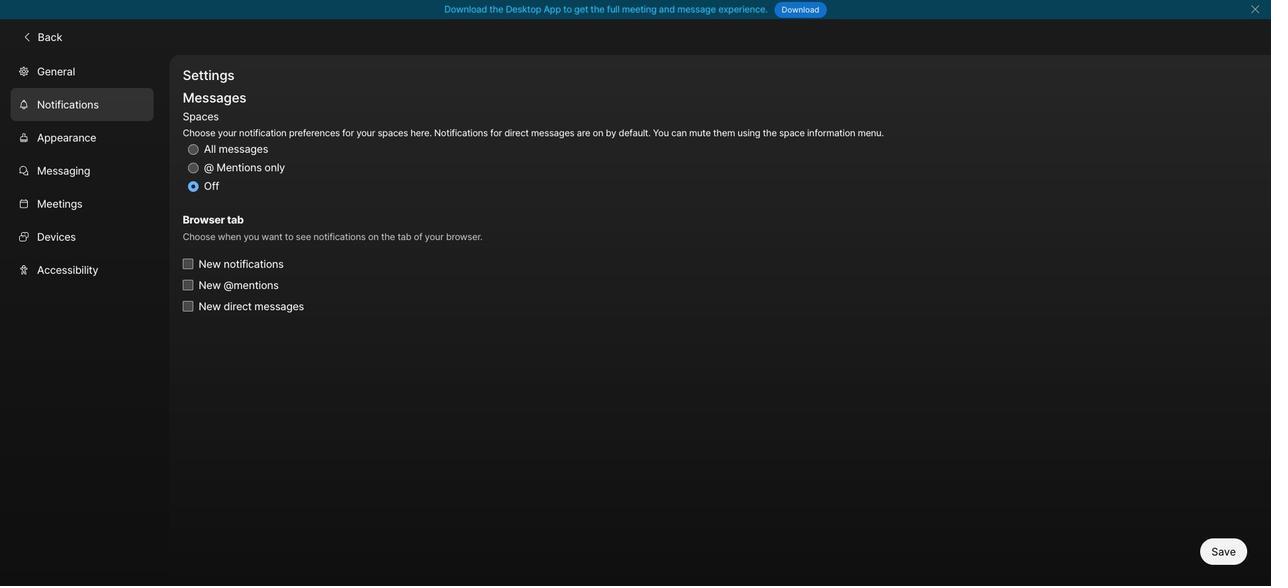Task type: vqa. For each thing, say whether or not it's contained in the screenshot.
NOTIFICATIONS tab
yes



Task type: describe. For each thing, give the bounding box(es) containing it.
devices tab
[[11, 220, 154, 253]]

messaging tab
[[11, 154, 154, 187]]

accessibility tab
[[11, 253, 154, 286]]

cancel_16 image
[[1250, 4, 1260, 15]]

All messages radio
[[188, 144, 199, 155]]

Off radio
[[188, 181, 199, 192]]

@ Mentions only radio
[[188, 163, 199, 173]]



Task type: locate. For each thing, give the bounding box(es) containing it.
notifications tab
[[11, 88, 154, 121]]

appearance tab
[[11, 121, 154, 154]]

general tab
[[11, 55, 154, 88]]

option group
[[183, 108, 884, 196]]

meetings tab
[[11, 187, 154, 220]]

settings navigation
[[0, 55, 169, 587]]



